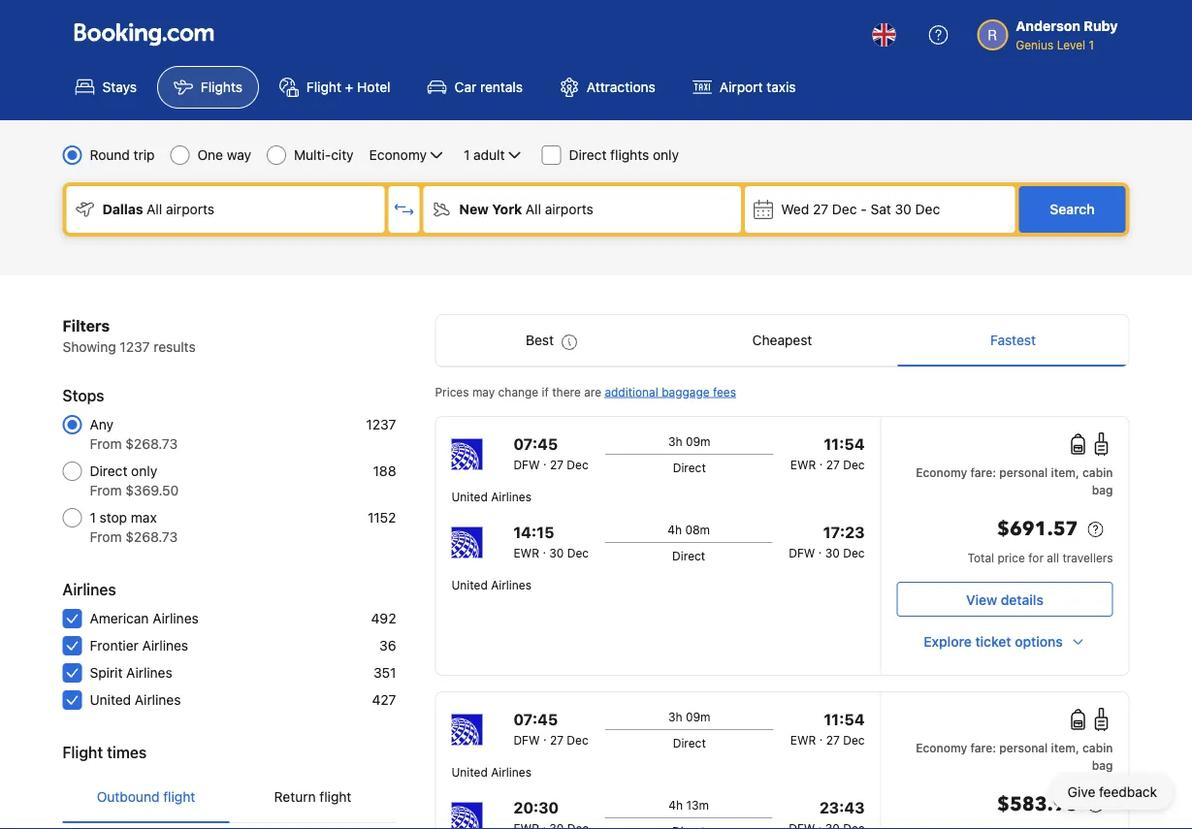 Task type: vqa. For each thing, say whether or not it's contained in the screenshot.
14:15 economy
yes



Task type: locate. For each thing, give the bounding box(es) containing it.
2 horizontal spatial 30
[[895, 201, 912, 217]]

economy up $691.57 region
[[916, 466, 968, 479]]

2 item, from the top
[[1051, 741, 1080, 755]]

trip
[[134, 147, 155, 163]]

3h for 20:30
[[669, 710, 683, 724]]

0 horizontal spatial 1
[[90, 510, 96, 526]]

item, up $691.57
[[1051, 466, 1080, 479]]

3h 09m up the 4h 13m
[[669, 710, 711, 724]]

personal
[[1000, 466, 1048, 479], [1000, 741, 1048, 755]]

11:54 ewr . 27 dec for 23:43
[[791, 711, 865, 747]]

from inside direct only from $369.50
[[90, 483, 122, 499]]

1 11:54 from the top
[[824, 435, 865, 454]]

0 vertical spatial ewr
[[791, 458, 816, 472]]

stops
[[63, 387, 104, 405]]

30 down 17:23
[[826, 546, 840, 560]]

1 from from the top
[[90, 436, 122, 452]]

1 right the "level"
[[1089, 38, 1095, 51]]

0 vertical spatial bag
[[1092, 483, 1114, 497]]

1 left adult
[[464, 147, 470, 163]]

2 11:54 ewr . 27 dec from the top
[[791, 711, 865, 747]]

2 personal from the top
[[1000, 741, 1048, 755]]

wed
[[781, 201, 810, 217]]

0 vertical spatial 4h
[[668, 523, 682, 537]]

flight for flight times
[[63, 744, 103, 762]]

additional baggage fees link
[[605, 385, 737, 399]]

item, up give
[[1051, 741, 1080, 755]]

0 vertical spatial 07:45
[[514, 435, 558, 454]]

1 vertical spatial 09m
[[686, 710, 711, 724]]

14:15
[[514, 524, 554, 542]]

dfw
[[514, 458, 540, 472], [789, 546, 816, 560], [514, 734, 540, 747]]

. inside 17:23 dfw . 30 dec
[[819, 542, 822, 556]]

1 3h from the top
[[669, 435, 683, 448]]

30 inside 17:23 dfw . 30 dec
[[826, 546, 840, 560]]

$268.73 up direct only from $369.50 on the left bottom of page
[[125, 436, 178, 452]]

17:23 dfw . 30 dec
[[789, 524, 865, 560]]

1 vertical spatial 3h
[[669, 710, 683, 724]]

1237 left the results
[[120, 339, 150, 355]]

$268.73 down max
[[125, 529, 178, 545]]

economy fare: personal item, cabin bag up $691.57 region
[[916, 466, 1114, 497]]

1 vertical spatial tab list
[[63, 772, 396, 825]]

personal for 17:23
[[1000, 466, 1048, 479]]

1 vertical spatial 1
[[464, 147, 470, 163]]

1 horizontal spatial all
[[526, 201, 541, 217]]

11:54
[[824, 435, 865, 454], [824, 711, 865, 729]]

14:15 ewr . 30 dec
[[514, 524, 589, 560]]

1 horizontal spatial tab list
[[436, 315, 1129, 368]]

0 vertical spatial 09m
[[686, 435, 711, 448]]

economy right city
[[369, 147, 427, 163]]

york
[[492, 201, 522, 217]]

direct up 4h 08m
[[673, 461, 706, 475]]

for
[[1029, 551, 1044, 565]]

2 07:45 dfw . 27 dec from the top
[[514, 711, 589, 747]]

from inside any from $268.73
[[90, 436, 122, 452]]

return flight button
[[229, 772, 396, 823]]

direct down any from $268.73
[[90, 463, 128, 479]]

flight left "times"
[[63, 744, 103, 762]]

flight inside button
[[163, 789, 195, 805]]

direct up the 4h 13m
[[673, 737, 706, 750]]

1 3h 09m from the top
[[669, 435, 711, 448]]

give
[[1068, 785, 1096, 801]]

3h down additional baggage fees link
[[669, 435, 683, 448]]

2 07:45 from the top
[[514, 711, 558, 729]]

2 vertical spatial 1
[[90, 510, 96, 526]]

2 11:54 from the top
[[824, 711, 865, 729]]

0 vertical spatial cabin
[[1083, 466, 1114, 479]]

times
[[107, 744, 147, 762]]

$268.73 inside 1 stop max from $268.73
[[125, 529, 178, 545]]

0 vertical spatial economy fare: personal item, cabin bag
[[916, 466, 1114, 497]]

1 personal from the top
[[1000, 466, 1048, 479]]

11:54 up 17:23
[[824, 435, 865, 454]]

1 vertical spatial 07:45 dfw . 27 dec
[[514, 711, 589, 747]]

0 horizontal spatial 1237
[[120, 339, 150, 355]]

1 bag from the top
[[1092, 483, 1114, 497]]

0 horizontal spatial airports
[[166, 201, 214, 217]]

stays
[[102, 79, 137, 95]]

economy
[[369, 147, 427, 163], [916, 466, 968, 479], [916, 741, 968, 755]]

1237 inside filters showing 1237 results
[[120, 339, 150, 355]]

2 vertical spatial ewr
[[791, 734, 816, 747]]

27 right wed
[[813, 201, 829, 217]]

1 vertical spatial 11:54 ewr . 27 dec
[[791, 711, 865, 747]]

from up stop
[[90, 483, 122, 499]]

view details button
[[897, 582, 1114, 617]]

27 up the 20:30
[[550, 734, 564, 747]]

new
[[459, 201, 489, 217]]

0 vertical spatial dfw
[[514, 458, 540, 472]]

30 for 14:15
[[550, 546, 564, 560]]

0 horizontal spatial tab list
[[63, 772, 396, 825]]

30 right 'sat'
[[895, 201, 912, 217]]

0 horizontal spatial flight
[[163, 789, 195, 805]]

flight left '+'
[[307, 79, 341, 95]]

one way
[[197, 147, 251, 163]]

1 all from the left
[[147, 201, 162, 217]]

tab list containing best
[[436, 315, 1129, 368]]

2 bag from the top
[[1092, 759, 1114, 772]]

from down any
[[90, 436, 122, 452]]

stays link
[[59, 66, 153, 109]]

max
[[131, 510, 157, 526]]

1 07:45 from the top
[[514, 435, 558, 454]]

07:45 for 14:15
[[514, 435, 558, 454]]

anderson
[[1016, 18, 1081, 34]]

17:23
[[824, 524, 865, 542]]

0 vertical spatial item,
[[1051, 466, 1080, 479]]

airlines
[[491, 490, 532, 504], [491, 578, 532, 592], [63, 581, 116, 599], [153, 611, 199, 627], [142, 638, 188, 654], [126, 665, 172, 681], [135, 692, 181, 708], [491, 766, 532, 779]]

1 vertical spatial 07:45
[[514, 711, 558, 729]]

return
[[274, 789, 316, 805]]

1 vertical spatial personal
[[1000, 741, 1048, 755]]

3 from from the top
[[90, 529, 122, 545]]

1 vertical spatial 4h
[[669, 799, 683, 812]]

0 vertical spatial only
[[653, 147, 679, 163]]

total
[[968, 551, 995, 565]]

cabin up travellers
[[1083, 466, 1114, 479]]

flight + hotel link
[[263, 66, 407, 109]]

economy for 20:30
[[916, 741, 968, 755]]

1 $268.73 from the top
[[125, 436, 178, 452]]

0 horizontal spatial only
[[131, 463, 157, 479]]

1 vertical spatial from
[[90, 483, 122, 499]]

1 inside 1 stop max from $268.73
[[90, 510, 96, 526]]

30 inside popup button
[[895, 201, 912, 217]]

frontier
[[90, 638, 139, 654]]

$268.73 inside any from $268.73
[[125, 436, 178, 452]]

if
[[542, 385, 549, 399]]

dallas
[[102, 201, 143, 217]]

3h up the 4h 13m
[[669, 710, 683, 724]]

1 cabin from the top
[[1083, 466, 1114, 479]]

outbound flight
[[97, 789, 195, 805]]

economy fare: personal item, cabin bag for 23:43
[[916, 741, 1114, 772]]

all right york
[[526, 201, 541, 217]]

flight
[[163, 789, 195, 805], [320, 789, 352, 805]]

1 07:45 dfw . 27 dec from the top
[[514, 435, 589, 472]]

economy fare: personal item, cabin bag up "$583.93" region at the right bottom of page
[[916, 741, 1114, 772]]

bag up travellers
[[1092, 483, 1114, 497]]

2 09m from the top
[[686, 710, 711, 724]]

07:45 up the 20:30
[[514, 711, 558, 729]]

3h
[[669, 435, 683, 448], [669, 710, 683, 724]]

return flight
[[274, 789, 352, 805]]

rentals
[[480, 79, 523, 95]]

1 left stop
[[90, 510, 96, 526]]

sat
[[871, 201, 892, 217]]

1 vertical spatial economy fare: personal item, cabin bag
[[916, 741, 1114, 772]]

1 11:54 ewr . 27 dec from the top
[[791, 435, 865, 472]]

09m
[[686, 435, 711, 448], [686, 710, 711, 724]]

from down stop
[[90, 529, 122, 545]]

1 vertical spatial fare:
[[971, 741, 997, 755]]

additional
[[605, 385, 659, 399]]

all
[[147, 201, 162, 217], [526, 201, 541, 217]]

07:45 dfw . 27 dec for 14:15
[[514, 435, 589, 472]]

dec inside 17:23 dfw . 30 dec
[[843, 546, 865, 560]]

0 vertical spatial personal
[[1000, 466, 1048, 479]]

1 horizontal spatial 30
[[826, 546, 840, 560]]

prices
[[435, 385, 469, 399]]

item, for 17:23
[[1051, 466, 1080, 479]]

1
[[1089, 38, 1095, 51], [464, 147, 470, 163], [90, 510, 96, 526]]

1 vertical spatial only
[[131, 463, 157, 479]]

1 horizontal spatial 1
[[464, 147, 470, 163]]

07:45 dfw . 27 dec up the 20:30
[[514, 711, 589, 747]]

only
[[653, 147, 679, 163], [131, 463, 157, 479]]

airports right york
[[545, 201, 594, 217]]

1 vertical spatial cabin
[[1083, 741, 1114, 755]]

0 vertical spatial 11:54 ewr . 27 dec
[[791, 435, 865, 472]]

car
[[455, 79, 477, 95]]

$691.57 region
[[897, 514, 1114, 549]]

2 flight from the left
[[320, 789, 352, 805]]

airport
[[720, 79, 763, 95]]

cabin up give feedback
[[1083, 741, 1114, 755]]

personal up $583.93
[[1000, 741, 1048, 755]]

bag for 17:23
[[1092, 483, 1114, 497]]

4h
[[668, 523, 682, 537], [669, 799, 683, 812]]

0 vertical spatial 3h 09m
[[669, 435, 711, 448]]

1 vertical spatial 1237
[[366, 417, 396, 433]]

4h for 20:30
[[669, 799, 683, 812]]

direct inside direct only from $369.50
[[90, 463, 128, 479]]

from
[[90, 436, 122, 452], [90, 483, 122, 499], [90, 529, 122, 545]]

3h 09m
[[669, 435, 711, 448], [669, 710, 711, 724]]

0 vertical spatial fare:
[[971, 466, 997, 479]]

23:43
[[820, 799, 865, 818]]

07:45 for 20:30
[[514, 711, 558, 729]]

economy for 14:15
[[916, 466, 968, 479]]

351
[[374, 665, 396, 681]]

1237 up 188
[[366, 417, 396, 433]]

give feedback
[[1068, 785, 1158, 801]]

1 vertical spatial bag
[[1092, 759, 1114, 772]]

flight right return
[[320, 789, 352, 805]]

09m down baggage
[[686, 435, 711, 448]]

0 horizontal spatial 30
[[550, 546, 564, 560]]

4h left 08m on the bottom of page
[[668, 523, 682, 537]]

new york all airports
[[459, 201, 594, 217]]

1 vertical spatial economy
[[916, 466, 968, 479]]

2 cabin from the top
[[1083, 741, 1114, 755]]

0 horizontal spatial flight
[[63, 744, 103, 762]]

2 vertical spatial economy
[[916, 741, 968, 755]]

fare: up "$583.93" region at the right bottom of page
[[971, 741, 997, 755]]

2 horizontal spatial 1
[[1089, 38, 1095, 51]]

booking.com logo image
[[74, 23, 214, 46], [74, 23, 214, 46]]

11:54 ewr . 27 dec up 23:43
[[791, 711, 865, 747]]

fare: for 17:23
[[971, 466, 997, 479]]

1 vertical spatial flight
[[63, 744, 103, 762]]

4h for 14:15
[[668, 523, 682, 537]]

united airlines down spirit airlines
[[90, 692, 181, 708]]

search
[[1050, 201, 1095, 217]]

0 vertical spatial $268.73
[[125, 436, 178, 452]]

27 up 23:43
[[826, 734, 840, 747]]

cabin
[[1083, 466, 1114, 479], [1083, 741, 1114, 755]]

0 vertical spatial 3h
[[669, 435, 683, 448]]

city
[[331, 147, 354, 163]]

1 vertical spatial 3h 09m
[[669, 710, 711, 724]]

economy up "$583.93" region at the right bottom of page
[[916, 741, 968, 755]]

07:45 dfw . 27 dec down if
[[514, 435, 589, 472]]

30 inside 14:15 ewr . 30 dec
[[550, 546, 564, 560]]

1 horizontal spatial only
[[653, 147, 679, 163]]

30
[[895, 201, 912, 217], [550, 546, 564, 560], [826, 546, 840, 560]]

from inside 1 stop max from $268.73
[[90, 529, 122, 545]]

2 $268.73 from the top
[[125, 529, 178, 545]]

flight + hotel
[[307, 79, 391, 95]]

1 09m from the top
[[686, 435, 711, 448]]

airports down one
[[166, 201, 214, 217]]

only up $369.50
[[131, 463, 157, 479]]

airlines up frontier airlines
[[153, 611, 199, 627]]

0 vertical spatial tab list
[[436, 315, 1129, 368]]

07:45 down if
[[514, 435, 558, 454]]

0 vertical spatial 1237
[[120, 339, 150, 355]]

0 vertical spatial flight
[[307, 79, 341, 95]]

1 vertical spatial 11:54
[[824, 711, 865, 729]]

$583.93
[[998, 792, 1079, 819]]

1 item, from the top
[[1051, 466, 1080, 479]]

1 vertical spatial dfw
[[789, 546, 816, 560]]

1 fare: from the top
[[971, 466, 997, 479]]

4h left 13m
[[669, 799, 683, 812]]

ruby
[[1084, 18, 1118, 34]]

0 horizontal spatial all
[[147, 201, 162, 217]]

11:54 for 17:23
[[824, 435, 865, 454]]

feedback
[[1100, 785, 1158, 801]]

$268.73
[[125, 436, 178, 452], [125, 529, 178, 545]]

direct only from $369.50
[[90, 463, 179, 499]]

07:45 dfw . 27 dec for 20:30
[[514, 711, 589, 747]]

2 vertical spatial dfw
[[514, 734, 540, 747]]

2 economy fare: personal item, cabin bag from the top
[[916, 741, 1114, 772]]

1 economy fare: personal item, cabin bag from the top
[[916, 466, 1114, 497]]

details
[[1001, 592, 1044, 608]]

fare: up $691.57 region
[[971, 466, 997, 479]]

1 horizontal spatial airports
[[545, 201, 594, 217]]

hotel
[[357, 79, 391, 95]]

airports
[[166, 201, 214, 217], [545, 201, 594, 217]]

all right dallas
[[147, 201, 162, 217]]

baggage
[[662, 385, 710, 399]]

1 horizontal spatial flight
[[307, 79, 341, 95]]

personal for 23:43
[[1000, 741, 1048, 755]]

total price for all travellers
[[968, 551, 1114, 565]]

only inside direct only from $369.50
[[131, 463, 157, 479]]

30 down 14:15
[[550, 546, 564, 560]]

. inside 14:15 ewr . 30 dec
[[543, 542, 546, 556]]

tab list
[[436, 315, 1129, 368], [63, 772, 396, 825]]

1 horizontal spatial flight
[[320, 789, 352, 805]]

2 3h from the top
[[669, 710, 683, 724]]

1152
[[368, 510, 396, 526]]

spirit airlines
[[90, 665, 172, 681]]

1 vertical spatial $268.73
[[125, 529, 178, 545]]

flight inside 'button'
[[320, 789, 352, 805]]

09m up 13m
[[686, 710, 711, 724]]

2 3h 09m from the top
[[669, 710, 711, 724]]

2 from from the top
[[90, 483, 122, 499]]

all
[[1047, 551, 1060, 565]]

personal up $691.57
[[1000, 466, 1048, 479]]

3h 09m down baggage
[[669, 435, 711, 448]]

round trip
[[90, 147, 155, 163]]

27 up 17:23
[[826, 458, 840, 472]]

one
[[197, 147, 223, 163]]

0 vertical spatial 07:45 dfw . 27 dec
[[514, 435, 589, 472]]

0 vertical spatial from
[[90, 436, 122, 452]]

2 fare: from the top
[[971, 741, 997, 755]]

airlines up the 20:30
[[491, 766, 532, 779]]

11:54 ewr . 27 dec up 17:23
[[791, 435, 865, 472]]

11:54 for 23:43
[[824, 711, 865, 729]]

2 vertical spatial from
[[90, 529, 122, 545]]

outbound flight button
[[63, 772, 229, 823]]

cheapest button
[[667, 315, 898, 366]]

0 vertical spatial 11:54
[[824, 435, 865, 454]]

only right 'flights'
[[653, 147, 679, 163]]

11:54 up 23:43
[[824, 711, 865, 729]]

flight right outbound
[[163, 789, 195, 805]]

1 inside the 1 adult dropdown button
[[464, 147, 470, 163]]

1 flight from the left
[[163, 789, 195, 805]]

flight for flight + hotel
[[307, 79, 341, 95]]

cheapest
[[753, 332, 813, 348]]

options
[[1015, 634, 1063, 650]]

1 vertical spatial item,
[[1051, 741, 1080, 755]]

1 vertical spatial ewr
[[514, 546, 540, 560]]

492
[[371, 611, 396, 627]]

1 stop max from $268.73
[[90, 510, 178, 545]]

airlines up 14:15
[[491, 490, 532, 504]]

bag up give feedback
[[1092, 759, 1114, 772]]

1 inside the anderson ruby genius level 1
[[1089, 38, 1095, 51]]

0 vertical spatial 1
[[1089, 38, 1095, 51]]

best image
[[562, 335, 577, 350], [562, 335, 577, 350]]

explore ticket options button
[[897, 625, 1114, 660]]



Task type: describe. For each thing, give the bounding box(es) containing it.
3h 09m for 17:23
[[669, 435, 711, 448]]

economy fare: personal item, cabin bag for 17:23
[[916, 466, 1114, 497]]

ewr for 20:30
[[791, 734, 816, 747]]

27 up 14:15
[[550, 458, 564, 472]]

4h 13m
[[669, 799, 709, 812]]

20:30
[[514, 799, 559, 818]]

direct flights only
[[569, 147, 679, 163]]

airlines down 14:15
[[491, 578, 532, 592]]

dec inside 14:15 ewr . 30 dec
[[567, 546, 589, 560]]

explore ticket options
[[924, 634, 1063, 650]]

genius
[[1016, 38, 1054, 51]]

airport taxis link
[[676, 66, 813, 109]]

multi-city
[[294, 147, 354, 163]]

best
[[526, 332, 554, 348]]

cabin for 23:43
[[1083, 741, 1114, 755]]

united airlines up 14:15
[[452, 490, 532, 504]]

0 vertical spatial economy
[[369, 147, 427, 163]]

$691.57
[[998, 516, 1079, 543]]

4h 08m
[[668, 523, 710, 537]]

3h for 14:15
[[669, 435, 683, 448]]

tab list containing outbound flight
[[63, 772, 396, 825]]

dfw for 20:30
[[514, 734, 540, 747]]

showing
[[63, 339, 116, 355]]

flights
[[611, 147, 649, 163]]

09m for 23:43
[[686, 710, 711, 724]]

wed 27 dec - sat 30 dec
[[781, 201, 940, 217]]

taxis
[[767, 79, 796, 95]]

$583.93 region
[[897, 790, 1114, 825]]

are
[[584, 385, 602, 399]]

1 airports from the left
[[166, 201, 214, 217]]

+
[[345, 79, 354, 95]]

price
[[998, 551, 1026, 565]]

travellers
[[1063, 551, 1114, 565]]

airport taxis
[[720, 79, 796, 95]]

there
[[552, 385, 581, 399]]

dfw inside 17:23 dfw . 30 dec
[[789, 546, 816, 560]]

fastest button
[[898, 315, 1129, 366]]

prices may change if there are additional baggage fees
[[435, 385, 737, 399]]

airlines down frontier airlines
[[126, 665, 172, 681]]

08m
[[685, 523, 710, 537]]

way
[[227, 147, 251, 163]]

27 inside popup button
[[813, 201, 829, 217]]

flight times
[[63, 744, 147, 762]]

bag for 23:43
[[1092, 759, 1114, 772]]

1 horizontal spatial 1237
[[366, 417, 396, 433]]

airlines up american on the left bottom of the page
[[63, 581, 116, 599]]

car rentals
[[455, 79, 523, 95]]

view
[[967, 592, 998, 608]]

30 for 17:23
[[826, 546, 840, 560]]

flights link
[[157, 66, 259, 109]]

cabin for 17:23
[[1083, 466, 1114, 479]]

13m
[[686, 799, 709, 812]]

3h 09m for 23:43
[[669, 710, 711, 724]]

ewr for 14:15
[[791, 458, 816, 472]]

explore
[[924, 634, 972, 650]]

outbound
[[97, 789, 160, 805]]

spirit
[[90, 665, 123, 681]]

may
[[472, 385, 495, 399]]

search button
[[1019, 186, 1126, 233]]

2 airports from the left
[[545, 201, 594, 217]]

1 for 1 adult
[[464, 147, 470, 163]]

any from $268.73
[[90, 417, 178, 452]]

item, for 23:43
[[1051, 741, 1080, 755]]

$369.50
[[125, 483, 179, 499]]

flights
[[201, 79, 243, 95]]

1 for 1 stop max from $268.73
[[90, 510, 96, 526]]

fare: for 23:43
[[971, 741, 997, 755]]

airlines down american airlines
[[142, 638, 188, 654]]

1 adult button
[[462, 144, 526, 167]]

ticket
[[976, 634, 1012, 650]]

best button
[[436, 315, 667, 366]]

american airlines
[[90, 611, 199, 627]]

36
[[380, 638, 396, 654]]

multi-
[[294, 147, 331, 163]]

united airlines up the 20:30
[[452, 766, 532, 779]]

11:54 ewr . 27 dec for 17:23
[[791, 435, 865, 472]]

car rentals link
[[411, 66, 539, 109]]

airlines down spirit airlines
[[135, 692, 181, 708]]

filters showing 1237 results
[[63, 317, 196, 355]]

09m for 17:23
[[686, 435, 711, 448]]

american
[[90, 611, 149, 627]]

give feedback button
[[1053, 775, 1173, 810]]

view details
[[967, 592, 1044, 608]]

change
[[498, 385, 539, 399]]

any
[[90, 417, 114, 433]]

attractions
[[587, 79, 656, 95]]

filters
[[63, 317, 110, 335]]

direct down 4h 08m
[[673, 549, 706, 563]]

united airlines down 14:15
[[452, 578, 532, 592]]

2 all from the left
[[526, 201, 541, 217]]

ewr inside 14:15 ewr . 30 dec
[[514, 546, 540, 560]]

direct left 'flights'
[[569, 147, 607, 163]]

flight for outbound flight
[[163, 789, 195, 805]]

attractions link
[[543, 66, 672, 109]]

wed 27 dec - sat 30 dec button
[[745, 186, 1015, 233]]

results
[[154, 339, 196, 355]]

fastest
[[991, 332, 1036, 348]]

flight for return flight
[[320, 789, 352, 805]]

frontier airlines
[[90, 638, 188, 654]]

188
[[373, 463, 396, 479]]

dfw for 14:15
[[514, 458, 540, 472]]



